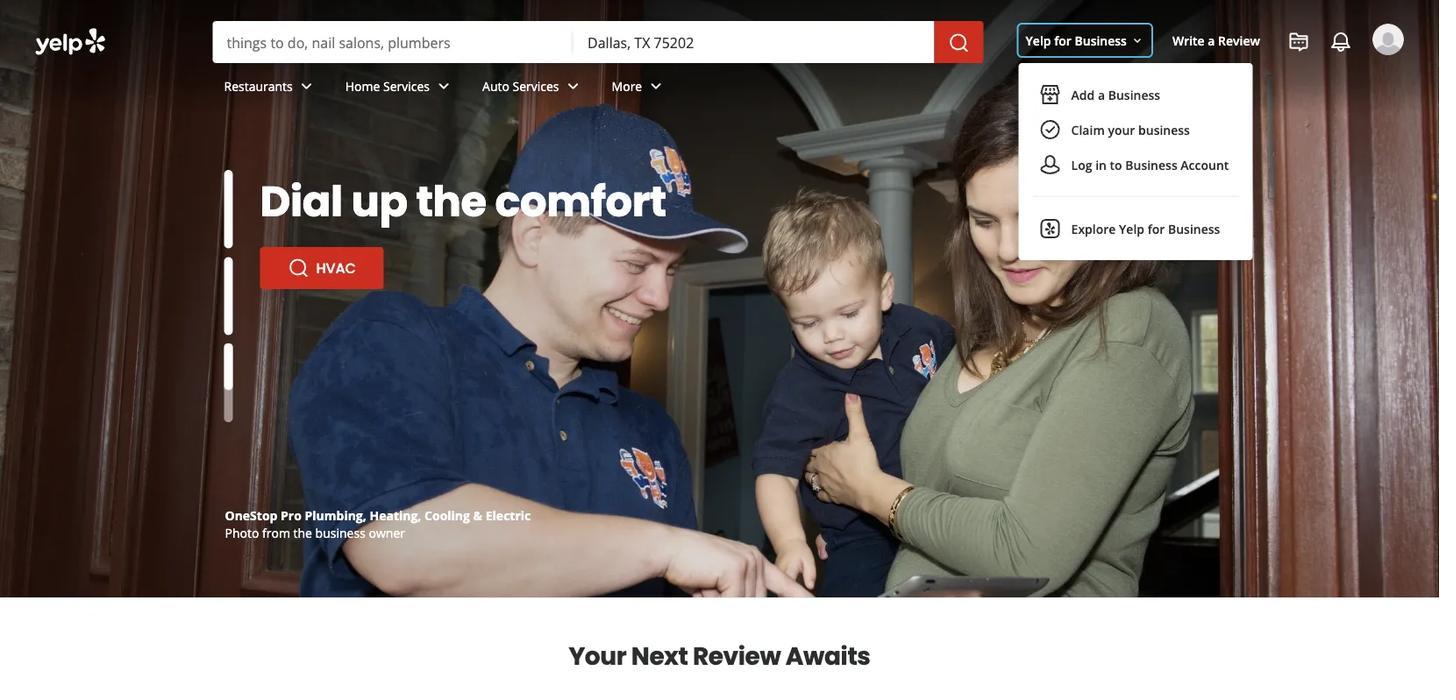 Task type: vqa. For each thing, say whether or not it's contained in the screenshot.
you for Hikari
no



Task type: describe. For each thing, give the bounding box(es) containing it.
explore yelp for business button
[[1033, 211, 1239, 246]]

hvac
[[316, 258, 356, 278]]

2 select slide image from the top
[[224, 257, 233, 336]]

24 chevron down v2 image for more
[[646, 76, 667, 97]]

write a review
[[1173, 32, 1260, 49]]

0 vertical spatial for
[[1054, 32, 1072, 49]]

1 select slide image from the top
[[224, 170, 233, 249]]

none field find
[[227, 32, 560, 52]]

comfort
[[495, 172, 667, 231]]

1 horizontal spatial yelp
[[1119, 221, 1145, 237]]

claim your business button
[[1033, 112, 1239, 147]]

services for auto services
[[513, 78, 559, 94]]

none field the near
[[588, 32, 921, 52]]

business inside yelp for business button
[[1075, 32, 1127, 49]]

cooling
[[425, 507, 470, 524]]

electric
[[486, 507, 531, 524]]

notifications image
[[1331, 32, 1352, 53]]

business inside add a business button
[[1108, 86, 1160, 103]]

restaurants link
[[210, 63, 331, 114]]

write
[[1173, 32, 1205, 49]]

john s. image
[[1373, 24, 1404, 55]]

0 vertical spatial the
[[416, 172, 486, 231]]

more link
[[598, 63, 681, 114]]

review for next
[[693, 639, 781, 674]]

business inside button
[[1138, 121, 1190, 138]]

to
[[1110, 157, 1122, 173]]

claim
[[1071, 121, 1105, 138]]

0 horizontal spatial yelp
[[1026, 32, 1051, 49]]

log in to business account button
[[1033, 147, 1239, 182]]

claim your business
[[1071, 121, 1190, 138]]

from
[[262, 525, 290, 542]]

plumbing,
[[305, 507, 366, 524]]

log
[[1071, 157, 1092, 173]]

your
[[569, 639, 626, 674]]

24 chevron down v2 image for home services
[[433, 76, 454, 97]]

business inside log in to business account button
[[1126, 157, 1178, 173]]

photo
[[225, 525, 259, 542]]

Find text field
[[227, 32, 560, 52]]

next
[[631, 639, 688, 674]]

owner
[[369, 525, 405, 542]]

home services
[[345, 78, 430, 94]]

onestop pro plumbing, heating, cooling & electric link
[[225, 507, 531, 524]]

auto services
[[482, 78, 559, 94]]

your next review awaits
[[569, 639, 871, 674]]

Near text field
[[588, 32, 921, 52]]

add
[[1071, 86, 1095, 103]]

24 claim v2 image
[[1040, 119, 1061, 140]]

24 chevron down v2 image for restaurants
[[296, 76, 317, 97]]

yelp for business button
[[1019, 25, 1152, 56]]

explore
[[1071, 221, 1116, 237]]

more
[[612, 78, 642, 94]]

business inside explore yelp for business button
[[1168, 221, 1220, 237]]

add a business
[[1071, 86, 1160, 103]]

home services link
[[331, 63, 468, 114]]



Task type: locate. For each thing, give the bounding box(es) containing it.
24 chevron down v2 image
[[296, 76, 317, 97], [646, 76, 667, 97]]

24 chevron down v2 image inside home services link
[[433, 76, 454, 97]]

review for a
[[1218, 32, 1260, 49]]

business right to
[[1126, 157, 1178, 173]]

0 horizontal spatial the
[[293, 525, 312, 542]]

1 horizontal spatial business
[[1138, 121, 1190, 138]]

0 horizontal spatial a
[[1098, 86, 1105, 103]]

yelp
[[1026, 32, 1051, 49], [1119, 221, 1145, 237]]

0 horizontal spatial 24 chevron down v2 image
[[433, 76, 454, 97]]

none field up business categories element
[[588, 32, 921, 52]]

1 vertical spatial a
[[1098, 86, 1105, 103]]

up
[[351, 172, 408, 231]]

restaurants
[[224, 78, 293, 94]]

account
[[1181, 157, 1229, 173]]

0 horizontal spatial services
[[383, 78, 430, 94]]

home
[[345, 78, 380, 94]]

0 horizontal spatial 24 chevron down v2 image
[[296, 76, 317, 97]]

business up log in to business account
[[1138, 121, 1190, 138]]

review
[[1218, 32, 1260, 49], [693, 639, 781, 674]]

business categories element
[[210, 63, 1404, 114]]

services right the home
[[383, 78, 430, 94]]

review right next
[[693, 639, 781, 674]]

the inside onestop pro plumbing, heating, cooling & electric photo from the business owner
[[293, 525, 312, 542]]

0 vertical spatial review
[[1218, 32, 1260, 49]]

user actions element
[[1012, 22, 1429, 261]]

search image
[[949, 33, 970, 54]]

the right up
[[416, 172, 486, 231]]

explore yelp for business
[[1071, 221, 1220, 237]]

the
[[416, 172, 486, 231], [293, 525, 312, 542]]

a
[[1208, 32, 1215, 49], [1098, 86, 1105, 103]]

1 horizontal spatial services
[[513, 78, 559, 94]]

None search field
[[0, 0, 1439, 261], [213, 21, 987, 63], [0, 0, 1439, 261], [213, 21, 987, 63]]

services right 'auto'
[[513, 78, 559, 94]]

24 chevron down v2 image inside auto services link
[[563, 76, 584, 97]]

none field up home services
[[227, 32, 560, 52]]

1 vertical spatial review
[[693, 639, 781, 674]]

pro
[[281, 507, 302, 524]]

awaits
[[786, 639, 871, 674]]

0 horizontal spatial none field
[[227, 32, 560, 52]]

review inside write a review link
[[1218, 32, 1260, 49]]

your
[[1108, 121, 1135, 138]]

business inside onestop pro plumbing, heating, cooling & electric photo from the business owner
[[315, 525, 366, 542]]

a right add
[[1098, 86, 1105, 103]]

review right write
[[1218, 32, 1260, 49]]

yelp right explore
[[1119, 221, 1145, 237]]

2 services from the left
[[513, 78, 559, 94]]

0 horizontal spatial review
[[693, 639, 781, 674]]

3 select slide image from the top
[[224, 314, 233, 392]]

2 24 chevron down v2 image from the left
[[646, 76, 667, 97]]

select slide image
[[224, 170, 233, 249], [224, 257, 233, 336], [224, 314, 233, 392]]

1 24 chevron down v2 image from the left
[[296, 76, 317, 97]]

24 chevron down v2 image inside more link
[[646, 76, 667, 97]]

business left 16 chevron down v2 image
[[1075, 32, 1127, 49]]

24 search v2 image
[[288, 258, 309, 279]]

yelp up the 24 add biz v2 image
[[1026, 32, 1051, 49]]

for right explore
[[1148, 221, 1165, 237]]

business
[[1075, 32, 1127, 49], [1108, 86, 1160, 103], [1126, 157, 1178, 173], [1168, 221, 1220, 237]]

explore banner section banner
[[0, 0, 1439, 598]]

business up claim your business button
[[1108, 86, 1160, 103]]

2 none field from the left
[[588, 32, 921, 52]]

16 chevron down v2 image
[[1130, 34, 1145, 48]]

yelp for business
[[1026, 32, 1127, 49]]

1 horizontal spatial a
[[1208, 32, 1215, 49]]

heating,
[[370, 507, 421, 524]]

24 chevron down v2 image right more
[[646, 76, 667, 97]]

1 24 chevron down v2 image from the left
[[433, 76, 454, 97]]

dial
[[260, 172, 343, 231]]

2 24 chevron down v2 image from the left
[[563, 76, 584, 97]]

in
[[1096, 157, 1107, 173]]

24 friends v2 image
[[1040, 154, 1061, 175]]

&
[[473, 507, 482, 524]]

24 chevron down v2 image right auto services
[[563, 76, 584, 97]]

a for write
[[1208, 32, 1215, 49]]

onestop
[[225, 507, 278, 524]]

1 horizontal spatial none field
[[588, 32, 921, 52]]

1 horizontal spatial review
[[1218, 32, 1260, 49]]

projects image
[[1288, 32, 1309, 53]]

business
[[1138, 121, 1190, 138], [315, 525, 366, 542]]

1 vertical spatial for
[[1148, 221, 1165, 237]]

1 vertical spatial the
[[293, 525, 312, 542]]

auto services link
[[468, 63, 598, 114]]

0 horizontal spatial business
[[315, 525, 366, 542]]

log in to business account
[[1071, 157, 1229, 173]]

24 chevron down v2 image for auto services
[[563, 76, 584, 97]]

onestop pro plumbing, heating, cooling & electric photo from the business owner
[[225, 507, 531, 542]]

business down plumbing,
[[315, 525, 366, 542]]

0 vertical spatial yelp
[[1026, 32, 1051, 49]]

hvac link
[[260, 247, 384, 289]]

dial up the comfort
[[260, 172, 667, 231]]

1 horizontal spatial 24 chevron down v2 image
[[646, 76, 667, 97]]

1 horizontal spatial 24 chevron down v2 image
[[563, 76, 584, 97]]

24 chevron down v2 image inside the restaurants link
[[296, 76, 317, 97]]

1 services from the left
[[383, 78, 430, 94]]

auto
[[482, 78, 509, 94]]

None field
[[227, 32, 560, 52], [588, 32, 921, 52]]

0 vertical spatial a
[[1208, 32, 1215, 49]]

24 add biz v2 image
[[1040, 84, 1061, 105]]

24 yelp for biz v2 image
[[1040, 218, 1061, 239]]

services for home services
[[383, 78, 430, 94]]

a inside button
[[1098, 86, 1105, 103]]

1 vertical spatial yelp
[[1119, 221, 1145, 237]]

1 none field from the left
[[227, 32, 560, 52]]

add a business button
[[1033, 77, 1239, 112]]

0 vertical spatial business
[[1138, 121, 1190, 138]]

a for add
[[1098, 86, 1105, 103]]

the down pro
[[293, 525, 312, 542]]

24 chevron down v2 image left 'auto'
[[433, 76, 454, 97]]

0 horizontal spatial for
[[1054, 32, 1072, 49]]

24 chevron down v2 image
[[433, 76, 454, 97], [563, 76, 584, 97]]

1 horizontal spatial for
[[1148, 221, 1165, 237]]

services
[[383, 78, 430, 94], [513, 78, 559, 94]]

a right write
[[1208, 32, 1215, 49]]

1 vertical spatial business
[[315, 525, 366, 542]]

for
[[1054, 32, 1072, 49], [1148, 221, 1165, 237]]

for up the 24 add biz v2 image
[[1054, 32, 1072, 49]]

24 chevron down v2 image right "restaurants"
[[296, 76, 317, 97]]

write a review link
[[1166, 25, 1267, 56]]

business down account
[[1168, 221, 1220, 237]]

1 horizontal spatial the
[[416, 172, 486, 231]]



